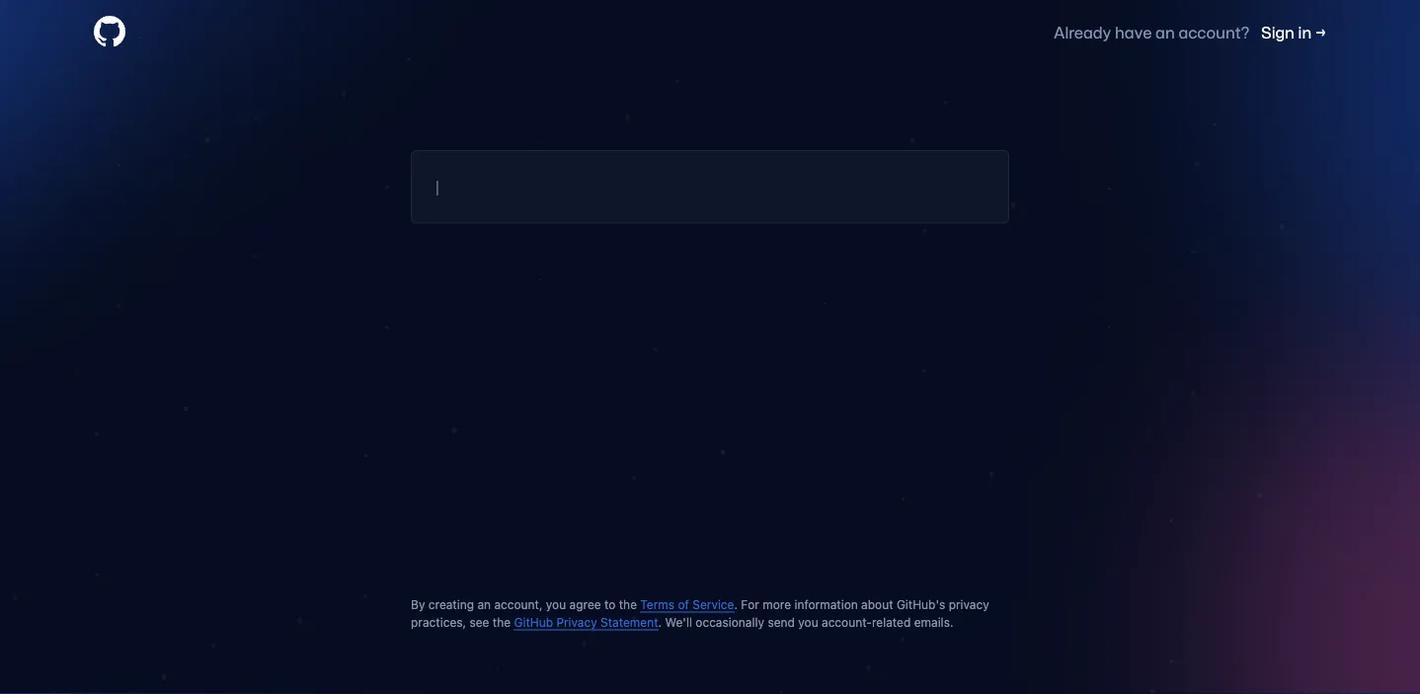 Task type: describe. For each thing, give the bounding box(es) containing it.
terms
[[640, 598, 675, 611]]

to
[[605, 598, 616, 611]]

the inside .             for more information about github's privacy practices, see the
[[493, 615, 511, 629]]

privacy
[[949, 598, 990, 611]]

. inside .             for more information about github's privacy practices, see the
[[734, 598, 738, 611]]

an for have
[[1156, 25, 1175, 40]]

account-
[[822, 615, 872, 629]]

homepage image
[[94, 16, 125, 47]]

0 vertical spatial the
[[619, 598, 637, 611]]

more
[[763, 598, 791, 611]]

we'll
[[665, 615, 692, 629]]

0 horizontal spatial .
[[658, 615, 662, 629]]

sign
[[1261, 25, 1295, 40]]

of
[[678, 598, 689, 611]]

by
[[411, 598, 425, 611]]

privacy
[[557, 615, 597, 629]]

github privacy statement link
[[514, 615, 658, 629]]

account?
[[1179, 25, 1250, 40]]

for
[[741, 598, 760, 611]]

see
[[470, 615, 489, 629]]

|
[[436, 177, 439, 196]]



Task type: vqa. For each thing, say whether or not it's contained in the screenshot.
the bottom gear image
no



Task type: locate. For each thing, give the bounding box(es) containing it.
0 horizontal spatial an
[[478, 598, 491, 611]]

.
[[734, 598, 738, 611], [658, 615, 662, 629]]

sign in → link
[[1261, 25, 1327, 40]]

an up "see"
[[478, 598, 491, 611]]

0 vertical spatial .
[[734, 598, 738, 611]]

by creating an account, you agree to the terms of service
[[411, 598, 734, 611]]

agree
[[570, 598, 601, 611]]

already
[[1054, 25, 1112, 40]]

1 vertical spatial the
[[493, 615, 511, 629]]

information
[[795, 598, 858, 611]]

send
[[768, 615, 795, 629]]

github privacy statement .             we'll occasionally send you account-related emails.
[[514, 615, 954, 629]]

you down "information"
[[798, 615, 819, 629]]

you up privacy
[[546, 598, 566, 611]]

an
[[1156, 25, 1175, 40], [478, 598, 491, 611]]

1 horizontal spatial the
[[619, 598, 637, 611]]

. left for
[[734, 598, 738, 611]]

occasionally
[[696, 615, 765, 629]]

already have an account?
[[1054, 25, 1250, 40]]

account,
[[494, 598, 543, 611]]

1 vertical spatial .
[[658, 615, 662, 629]]

1 vertical spatial an
[[478, 598, 491, 611]]

→
[[1316, 25, 1327, 40]]

1 horizontal spatial you
[[798, 615, 819, 629]]

about
[[862, 598, 894, 611]]

an for creating
[[478, 598, 491, 611]]

you
[[546, 598, 566, 611], [798, 615, 819, 629]]

github
[[514, 615, 553, 629]]

have
[[1115, 25, 1152, 40]]

emails.
[[914, 615, 954, 629]]

1 horizontal spatial an
[[1156, 25, 1175, 40]]

the up statement on the bottom left
[[619, 598, 637, 611]]

github's
[[897, 598, 946, 611]]

the
[[619, 598, 637, 611], [493, 615, 511, 629]]

related
[[872, 615, 911, 629]]

0 horizontal spatial the
[[493, 615, 511, 629]]

0 horizontal spatial you
[[546, 598, 566, 611]]

terms of service link
[[640, 598, 734, 611]]

an right have
[[1156, 25, 1175, 40]]

the right "see"
[[493, 615, 511, 629]]

. down the terms
[[658, 615, 662, 629]]

practices,
[[411, 615, 466, 629]]

in
[[1299, 25, 1312, 40]]

sign in →
[[1261, 25, 1327, 40]]

.             for more information about github's privacy practices, see the
[[411, 598, 990, 629]]

0 vertical spatial you
[[546, 598, 566, 611]]

0 vertical spatial an
[[1156, 25, 1175, 40]]

1 vertical spatial you
[[798, 615, 819, 629]]

service
[[693, 598, 734, 611]]

creating
[[429, 598, 474, 611]]

statement
[[601, 615, 658, 629]]

1 horizontal spatial .
[[734, 598, 738, 611]]



